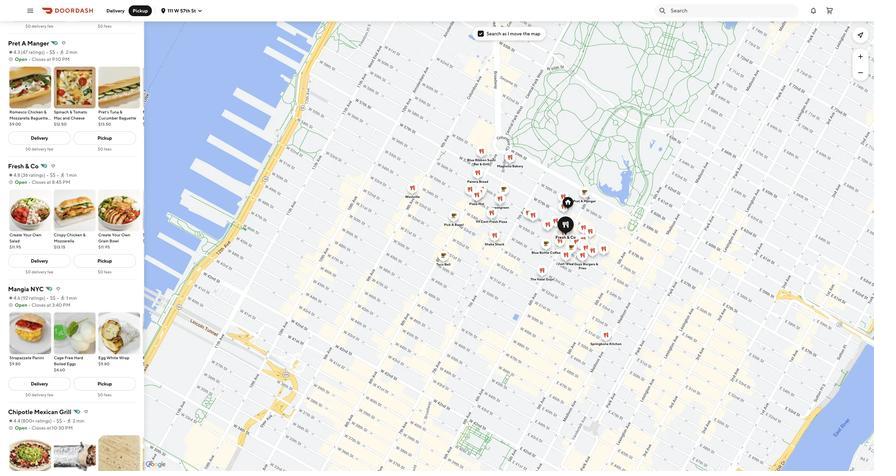 Task type: locate. For each thing, give the bounding box(es) containing it.
• $$ up 9:10
[[46, 50, 55, 55]]

closes down ( 92 ratings )
[[32, 302, 46, 308]]

egg white wrap image
[[98, 313, 140, 354]]

blueberry
[[143, 355, 161, 360]]

( 92 ratings )
[[21, 295, 45, 301]]

your for grain
[[112, 232, 121, 237]]

0 vertical spatial 1
[[66, 172, 68, 178]]

open down 4.4
[[15, 425, 27, 431]]

$4.60 down boiled
[[54, 367, 65, 373]]

pickup down $13.50
[[98, 135, 112, 141]]

at left 9:10
[[47, 57, 51, 62]]

( for fresh
[[21, 172, 23, 178]]

baguette left "mac"
[[31, 116, 48, 121]]

1 fee from the top
[[47, 24, 53, 29]]

1 horizontal spatial $11.95
[[98, 245, 110, 250]]

pickup link for manger
[[73, 131, 136, 145]]

4 closes from the top
[[32, 425, 46, 431]]

2 1 from the top
[[66, 295, 68, 301]]

pickup down egg white wrap $9.80
[[98, 381, 112, 387]]

soup inside moroccan lentil soup large $11.50
[[174, 109, 184, 115]]

delivery up chipotle mexican grill
[[32, 392, 46, 397]]

at for mangia nyc
[[47, 302, 51, 308]]

pm right 8:45
[[63, 180, 70, 185]]

1 $11.95 from the left
[[9, 245, 21, 250]]

2 min for chipotle mexican grill
[[73, 418, 84, 424]]

$$ for pret a manger
[[50, 50, 55, 55]]

salad
[[9, 238, 20, 244], [566, 262, 574, 266], [566, 262, 574, 266]]

average rating of 4.8 out of 5 element
[[8, 172, 20, 179]]

delivery down open menu image
[[32, 24, 46, 29]]

0 vertical spatial $4.60
[[143, 361, 154, 366]]

4 $0 delivery fee from the top
[[26, 392, 53, 397]]

min up burrito 'image'
[[76, 418, 84, 424]]

pret
[[8, 40, 20, 47], [573, 199, 580, 203], [573, 199, 580, 203]]

$0 fees for fresh & co
[[98, 269, 112, 275]]

$0 delivery fee for mangia nyc
[[26, 392, 53, 397]]

1 horizontal spatial create
[[98, 232, 111, 237]]

2 fees from the top
[[104, 147, 112, 152]]

bagel
[[455, 222, 464, 227], [455, 222, 464, 227]]

pm right 9:10
[[62, 57, 70, 62]]

pickup down grain
[[98, 258, 112, 264]]

delivery link down "create your own salad $11.95"
[[8, 254, 71, 268]]

1 horizontal spatial baguette
[[119, 116, 136, 121]]

0 horizontal spatial mozzarella
[[9, 116, 30, 121]]

$0 delivery fee up chipotle mexican grill
[[26, 392, 53, 397]]

1 baguette from the left
[[31, 116, 48, 121]]

springbone kitchen
[[591, 342, 622, 346], [591, 342, 622, 346]]

white
[[107, 355, 118, 360]]

) up 'open • closes at 10:30 pm'
[[50, 418, 52, 424]]

4 fee from the top
[[47, 392, 53, 397]]

2 fee from the top
[[47, 147, 53, 152]]

panera bread
[[467, 179, 489, 183], [467, 179, 489, 183]]

3 at from the top
[[47, 302, 51, 308]]

mac
[[54, 116, 62, 121]]

1 1 from the top
[[66, 172, 68, 178]]

( 800+ ratings )
[[21, 418, 52, 424]]

2 pickup link from the top
[[73, 254, 136, 268]]

delivery inside button
[[106, 8, 125, 13]]

delivery down romesco chicken & mozzarella baguette slim
[[31, 135, 48, 141]]

$$ up 8:45
[[50, 172, 56, 178]]

0 vertical spatial soup
[[174, 109, 184, 115]]

2 $11.95 from the left
[[98, 245, 110, 250]]

bakery
[[513, 164, 523, 168], [513, 164, 523, 168]]

1 vertical spatial chicken
[[67, 232, 82, 237]]

closes for &
[[32, 180, 46, 185]]

1 for fresh & co
[[66, 172, 68, 178]]

ratings for &
[[29, 172, 44, 178]]

burgers
[[583, 262, 596, 266], [583, 262, 596, 266]]

$0 fees
[[98, 24, 112, 29], [98, 147, 112, 152], [98, 269, 112, 275], [98, 392, 112, 397]]

$0 for pickup link for manger
[[98, 147, 103, 152]]

blue bottle coffee just salad
[[532, 250, 574, 266], [532, 250, 574, 266]]

0 horizontal spatial $11.95
[[9, 245, 21, 250]]

pick a bagel
[[444, 222, 464, 227], [444, 222, 464, 227]]

1 up open • closes at 8:45 pm
[[66, 172, 68, 178]]

1 horizontal spatial own
[[121, 232, 130, 237]]

10:30
[[52, 425, 64, 431]]

2 min up open • closes at 9:10 pm
[[66, 50, 77, 55]]

pm right 10:30 on the bottom of the page
[[65, 425, 73, 431]]

delivery up ( 36 ratings ) in the top of the page
[[32, 147, 46, 152]]

1 horizontal spatial $9.80
[[98, 361, 110, 366]]

4.8
[[13, 172, 20, 178]]

1 vertical spatial 2
[[73, 418, 75, 424]]

create
[[9, 232, 22, 237], [98, 232, 111, 237]]

$13.15
[[54, 245, 65, 250]]

at left 8:45
[[47, 180, 51, 185]]

) up open • closes at 9:10 pm
[[43, 50, 45, 55]]

pm
[[62, 57, 70, 62], [63, 180, 70, 185], [63, 302, 71, 308], [65, 425, 73, 431]]

1 $0 delivery fee from the top
[[26, 24, 53, 29]]

delivery for fresh & co
[[31, 258, 48, 264]]

closes down ( 36 ratings ) in the top of the page
[[32, 180, 46, 185]]

open down 4.6 in the bottom of the page
[[15, 302, 27, 308]]

3 delivery from the top
[[32, 269, 46, 275]]

delivery
[[32, 24, 46, 29], [32, 147, 46, 152], [32, 269, 46, 275], [32, 392, 46, 397]]

$$ up 10:30 on the bottom of the page
[[56, 418, 62, 424]]

1 create from the left
[[9, 232, 22, 237]]

$0 delivery fee for pret a manger
[[26, 147, 53, 152]]

0 vertical spatial delivery link
[[8, 131, 71, 145]]

$4.60 down blueberry
[[143, 361, 154, 366]]

) for chipotle mexican grill
[[50, 418, 52, 424]]

3 $0 delivery fee from the top
[[26, 269, 53, 275]]

fees for mangia nyc
[[104, 392, 112, 397]]

$0 delivery fee up ( 36 ratings ) in the top of the page
[[26, 147, 53, 152]]

chicken for crispy
[[67, 232, 82, 237]]

2 min up burrito 'image'
[[73, 418, 84, 424]]

chicken inside crispy chicken & mozzarella $13.15
[[67, 232, 82, 237]]

mozzarella inside crispy chicken & mozzarella $13.15
[[54, 238, 74, 244]]

fresh & co
[[8, 163, 39, 170], [556, 235, 576, 240], [556, 235, 576, 240]]

$11.95 inside "create your own salad $11.95"
[[9, 245, 21, 250]]

pickup inside "button"
[[133, 8, 148, 13]]

grain
[[98, 238, 109, 244]]

own inside "create your own salad $11.95"
[[32, 232, 41, 237]]

$9.80 inside egg white wrap $9.80
[[98, 361, 110, 366]]

fees
[[104, 24, 112, 29], [104, 147, 112, 152], [104, 269, 112, 275], [104, 392, 112, 397]]

1 fees from the top
[[104, 24, 112, 29]]

create for grain
[[98, 232, 111, 237]]

chicken right the "romesco"
[[28, 109, 43, 115]]

• $$ up 3:40
[[47, 295, 56, 301]]

ratings up 'open • closes at 10:30 pm'
[[36, 418, 50, 424]]

$0 for delivery link corresponding to manger
[[26, 147, 31, 152]]

2 baguette from the left
[[119, 116, 136, 121]]

your inside "create your own salad $11.95"
[[23, 232, 32, 237]]

$0 fees for mangia nyc
[[98, 392, 112, 397]]

fees for pret a manger
[[104, 147, 112, 152]]

ratings up open • closes at 8:45 pm
[[29, 172, 44, 178]]

4.3
[[13, 50, 20, 55]]

$9.80 down strapazzate
[[9, 361, 21, 366]]

min for chipotle mexican grill
[[76, 418, 84, 424]]

( right 4.4
[[21, 418, 23, 424]]

fee
[[47, 24, 53, 29], [47, 147, 53, 152], [47, 269, 53, 275], [47, 392, 53, 397]]

0 vertical spatial pickup link
[[73, 131, 136, 145]]

• $$ up 10:30 on the bottom of the page
[[53, 418, 62, 424]]

Search as I move the map checkbox
[[478, 31, 484, 37]]

2 $9.80 from the left
[[98, 361, 110, 366]]

pizza hut
[[469, 202, 485, 206], [469, 202, 485, 206]]

2 up 'open • closes at 10:30 pm'
[[73, 418, 75, 424]]

chicken right crispy
[[67, 232, 82, 237]]

4 fees from the top
[[104, 392, 112, 397]]

1 open from the top
[[15, 57, 27, 62]]

0 horizontal spatial $4.60
[[54, 367, 65, 373]]

2 own from the left
[[121, 232, 130, 237]]

mozzarella inside romesco chicken & mozzarella baguette slim
[[9, 116, 30, 121]]

magnolia
[[497, 164, 512, 168], [497, 164, 512, 168]]

strapazzate panini $9.80
[[9, 355, 44, 366]]

$0
[[26, 24, 31, 29], [98, 24, 103, 29], [26, 147, 31, 152], [98, 147, 103, 152], [26, 269, 31, 275], [98, 269, 103, 275], [26, 392, 31, 397], [98, 392, 103, 397]]

open for mangia
[[15, 302, 27, 308]]

average rating of 4.4 out of 5 element
[[8, 418, 20, 424]]

create your own grain bowl $11.95
[[98, 232, 130, 250]]

closes down ( 800+ ratings )
[[32, 425, 46, 431]]

soup
[[174, 109, 184, 115], [143, 232, 152, 237]]

min up open • closes at 9:10 pm
[[69, 50, 77, 55]]

1 vertical spatial soup
[[143, 232, 152, 237]]

3 pickup link from the top
[[73, 377, 136, 391]]

baguette inside romesco chicken & mozzarella baguette slim
[[31, 116, 48, 121]]

( for chipotle
[[21, 418, 23, 424]]

pm for pret a manger
[[62, 57, 70, 62]]

delivery link down panini
[[8, 377, 71, 391]]

at left 3:40
[[47, 302, 51, 308]]

2 your from the left
[[112, 232, 121, 237]]

chicken
[[28, 109, 43, 115], [67, 232, 82, 237]]

create for salad
[[9, 232, 22, 237]]

pret a manger
[[8, 40, 49, 47], [573, 199, 596, 203], [573, 199, 596, 203]]

2 closes from the top
[[32, 180, 46, 185]]

own left crispy
[[32, 232, 41, 237]]

2 $0 delivery fee from the top
[[26, 147, 53, 152]]

2 delivery from the top
[[32, 147, 46, 152]]

own
[[32, 232, 41, 237], [121, 232, 130, 237]]

closes for a
[[32, 57, 46, 62]]

your down create your own salad image
[[23, 232, 32, 237]]

3 open from the top
[[15, 302, 27, 308]]

$$
[[50, 50, 55, 55], [50, 172, 56, 178], [50, 295, 56, 301], [56, 418, 62, 424]]

pickup link down egg white wrap $9.80
[[73, 377, 136, 391]]

) for mangia nyc
[[44, 295, 45, 301]]

2 open from the top
[[15, 180, 27, 185]]

$$ up 9:10
[[50, 50, 55, 55]]

1 delivery link from the top
[[8, 131, 71, 145]]

ratings down nyc
[[29, 295, 44, 301]]

0 vertical spatial 2
[[66, 50, 68, 55]]

magnolia bakery
[[497, 164, 523, 168], [497, 164, 523, 168]]

your for salad
[[23, 232, 32, 237]]

create inside create your own grain bowl $11.95
[[98, 232, 111, 237]]

ratings for a
[[29, 50, 43, 55]]

( for mangia
[[21, 295, 23, 301]]

0 horizontal spatial 2
[[66, 50, 68, 55]]

average rating of 4.3 out of 5 element
[[8, 49, 20, 56]]

open down 4.8
[[15, 180, 27, 185]]

$0 for delivery link related to co
[[26, 269, 31, 275]]

pickup right "delivery" button
[[133, 8, 148, 13]]

sushi
[[487, 158, 496, 162], [487, 158, 496, 162]]

$4.60
[[143, 361, 154, 366], [54, 367, 65, 373]]

pret's tuna & cucumber baguette image
[[98, 67, 140, 108]]

romesco chicken & mozzarella baguette slim image
[[9, 67, 51, 108]]

own left soup $5.40
[[121, 232, 130, 237]]

2 up open • closes at 9:10 pm
[[66, 50, 68, 55]]

min up open • closes at 3:40 pm
[[69, 295, 77, 301]]

$11.95 inside create your own grain bowl $11.95
[[98, 245, 110, 250]]

own for create your own salad $11.95
[[32, 232, 41, 237]]

1 vertical spatial $4.60
[[54, 367, 65, 373]]

ribbon
[[475, 158, 487, 162], [475, 158, 487, 162]]

2 $0 fees from the top
[[98, 147, 112, 152]]

0 horizontal spatial chicken
[[28, 109, 43, 115]]

move
[[510, 31, 522, 36]]

0 vertical spatial chicken
[[28, 109, 43, 115]]

(
[[21, 50, 22, 55], [21, 172, 23, 178], [21, 295, 23, 301], [21, 418, 23, 424]]

1 own from the left
[[32, 232, 41, 237]]

westville
[[405, 195, 420, 199], [405, 195, 420, 199]]

pret's
[[98, 109, 109, 115]]

1 delivery from the top
[[32, 24, 46, 29]]

fresh
[[8, 163, 24, 170], [490, 219, 498, 223], [490, 219, 498, 223], [556, 235, 566, 240], [556, 235, 566, 240]]

ratings up open • closes at 9:10 pm
[[29, 50, 43, 55]]

ratings for mexican
[[36, 418, 50, 424]]

1 vertical spatial 2 min
[[73, 418, 84, 424]]

own inside create your own grain bowl $11.95
[[121, 232, 130, 237]]

1 horizontal spatial $4.60
[[143, 361, 154, 366]]

at left 10:30 on the bottom of the page
[[47, 425, 51, 431]]

1 min up open • closes at 8:45 pm
[[66, 172, 77, 178]]

delivery link down romesco chicken & mozzarella baguette slim
[[8, 131, 71, 145]]

hard
[[74, 355, 83, 360]]

0 vertical spatial mozzarella
[[9, 116, 30, 121]]

$0 delivery fee up nyc
[[26, 269, 53, 275]]

1 min
[[66, 172, 77, 178], [66, 295, 77, 301]]

delivery link for co
[[8, 254, 71, 268]]

taco bell
[[437, 262, 451, 266], [437, 262, 451, 266]]

strapazzate panini image
[[9, 313, 51, 354]]

bottle
[[540, 250, 550, 254], [540, 250, 550, 254]]

soup up $5.40 in the left bottom of the page
[[143, 232, 152, 237]]

0 vertical spatial 1 min
[[66, 172, 77, 178]]

pm right 3:40
[[63, 302, 71, 308]]

4 delivery from the top
[[32, 392, 46, 397]]

open down 47
[[15, 57, 27, 62]]

0 horizontal spatial $9.80
[[9, 361, 21, 366]]

baguette inside pret's tuna & cucumber baguette $13.50
[[119, 116, 136, 121]]

3 $0 fees from the top
[[98, 269, 112, 275]]

open • closes at 8:45 pm
[[15, 180, 70, 185]]

2 1 min from the top
[[66, 295, 77, 301]]

2 create from the left
[[98, 232, 111, 237]]

1 vertical spatial delivery link
[[8, 254, 71, 268]]

delivery down panini
[[31, 381, 48, 387]]

delivery for fresh & co
[[32, 269, 46, 275]]

3 fees from the top
[[104, 269, 112, 275]]

2 delivery link from the top
[[8, 254, 71, 268]]

grill
[[483, 162, 490, 166], [483, 162, 490, 166], [59, 409, 71, 416]]

five
[[567, 262, 574, 266], [567, 262, 574, 266]]

& inside crispy chicken & mozzarella $13.15
[[83, 232, 86, 237]]

1 vertical spatial mozzarella
[[54, 238, 74, 244]]

your
[[23, 232, 32, 237], [112, 232, 121, 237]]

$$ for chipotle mexican grill
[[56, 418, 62, 424]]

create inside "create your own salad $11.95"
[[9, 232, 22, 237]]

delivery
[[106, 8, 125, 13], [31, 135, 48, 141], [31, 258, 48, 264], [31, 381, 48, 387]]

3 fee from the top
[[47, 269, 53, 275]]

1 your from the left
[[23, 232, 32, 237]]

delivery left pickup "button" at top
[[106, 8, 125, 13]]

soup inside soup $5.40
[[143, 232, 152, 237]]

( right 4.6 in the bottom of the page
[[21, 295, 23, 301]]

closes down ( 47 ratings )
[[32, 57, 46, 62]]

$0 for pickup link related to co
[[98, 269, 103, 275]]

baguette for tuna
[[119, 116, 136, 121]]

1 at from the top
[[47, 57, 51, 62]]

0 horizontal spatial create
[[9, 232, 22, 237]]

) up open • closes at 3:40 pm
[[44, 295, 45, 301]]

1 up open • closes at 3:40 pm
[[66, 295, 68, 301]]

( for pret
[[21, 50, 22, 55]]

4 at from the top
[[47, 425, 51, 431]]

$0 delivery fee down open menu image
[[26, 24, 53, 29]]

pickup for mangia nyc
[[98, 381, 112, 387]]

delivery for pret a manger
[[32, 147, 46, 152]]

pickup for fresh & co
[[98, 258, 112, 264]]

pizza
[[469, 202, 478, 206], [469, 202, 478, 206], [499, 219, 507, 223], [499, 219, 507, 223]]

blueberry scone $4.60
[[143, 355, 174, 366]]

• $$ up 8:45
[[47, 172, 56, 178]]

burrito bowl image
[[9, 436, 51, 471]]

$9.80 down egg at the left bottom
[[98, 361, 110, 366]]

chicken for romesco
[[28, 109, 43, 115]]

0 horizontal spatial baguette
[[31, 116, 48, 121]]

1 horizontal spatial soup
[[174, 109, 184, 115]]

chicken inside romesco chicken & mozzarella baguette slim
[[28, 109, 43, 115]]

mozzarella down the "romesco"
[[9, 116, 30, 121]]

0 vertical spatial 2 min
[[66, 50, 77, 55]]

1 vertical spatial pickup link
[[73, 254, 136, 268]]

fee for mangia nyc
[[47, 392, 53, 397]]

at
[[47, 57, 51, 62], [47, 180, 51, 185], [47, 302, 51, 308], [47, 425, 51, 431]]

1 closes from the top
[[32, 57, 46, 62]]

2 vertical spatial delivery link
[[8, 377, 71, 391]]

open • closes at 10:30 pm
[[15, 425, 73, 431]]

baguette down tuna
[[119, 116, 136, 121]]

2 at from the top
[[47, 180, 51, 185]]

sweetgreen
[[491, 205, 509, 209], [491, 205, 509, 209]]

( right 4.8
[[21, 172, 23, 178]]

& inside pret's tuna & cucumber baguette $13.50
[[120, 109, 122, 115]]

4 open from the top
[[15, 425, 27, 431]]

min up open • closes at 8:45 pm
[[69, 172, 77, 178]]

the
[[523, 31, 530, 36]]

1 horizontal spatial chicken
[[67, 232, 82, 237]]

0 horizontal spatial own
[[32, 232, 41, 237]]

3 closes from the top
[[32, 302, 46, 308]]

taco
[[437, 262, 444, 266], [437, 262, 444, 266]]

• $$ for mangia nyc
[[47, 295, 56, 301]]

0 horizontal spatial soup
[[143, 232, 152, 237]]

shake
[[485, 242, 495, 246], [485, 242, 495, 246]]

create down create your own salad image
[[9, 232, 22, 237]]

mozzarella down crispy
[[54, 238, 74, 244]]

delivery up nyc
[[32, 269, 46, 275]]

( right 4.3
[[21, 50, 22, 55]]

ratings
[[29, 50, 43, 55], [29, 172, 44, 178], [29, 295, 44, 301], [36, 418, 50, 424]]

1 min for mangia nyc
[[66, 295, 77, 301]]

soup right "lentil" at the top left of page
[[174, 109, 184, 115]]

1 pickup link from the top
[[73, 131, 136, 145]]

create up grain
[[98, 232, 111, 237]]

halal
[[537, 277, 545, 281], [537, 277, 545, 281]]

fries
[[579, 266, 587, 270], [579, 266, 587, 270]]

1 min up open • closes at 3:40 pm
[[66, 295, 77, 301]]

1 1 min from the top
[[66, 172, 77, 178]]

map region
[[70, 0, 874, 471]]

pickup link down $13.50
[[73, 131, 136, 145]]

1 $9.80 from the left
[[9, 361, 21, 366]]

own for create your own grain bowl $11.95
[[121, 232, 130, 237]]

0 horizontal spatial your
[[23, 232, 32, 237]]

1 horizontal spatial 2
[[73, 418, 75, 424]]

2 vertical spatial pickup link
[[73, 377, 136, 391]]

pickup link down grain
[[73, 254, 136, 268]]

2
[[66, 50, 68, 55], [73, 418, 75, 424]]

$4.60 inside blueberry scone $4.60
[[143, 361, 154, 366]]

open menu image
[[26, 7, 34, 15]]

your up the bowl
[[112, 232, 121, 237]]

cent
[[481, 219, 489, 223], [481, 219, 489, 223]]

your inside create your own grain bowl $11.95
[[112, 232, 121, 237]]

1 horizontal spatial your
[[112, 232, 121, 237]]

) up open • closes at 8:45 pm
[[44, 172, 45, 178]]

baguette
[[31, 116, 48, 121], [119, 116, 136, 121]]

$$ up 3:40
[[50, 295, 56, 301]]

pick
[[444, 222, 451, 227], [444, 222, 451, 227]]

mozzarella
[[9, 116, 30, 121], [54, 238, 74, 244]]

1 horizontal spatial mozzarella
[[54, 238, 74, 244]]

notification bell image
[[810, 7, 818, 15]]

3 delivery link from the top
[[8, 377, 71, 391]]

• $$
[[46, 50, 55, 55], [47, 172, 56, 178], [47, 295, 56, 301], [53, 418, 62, 424]]

open
[[15, 57, 27, 62], [15, 180, 27, 185], [15, 302, 27, 308], [15, 425, 27, 431]]

$9.80
[[9, 361, 21, 366], [98, 361, 110, 366]]

4 $0 fees from the top
[[98, 392, 112, 397]]

pickup link for co
[[73, 254, 136, 268]]

bread
[[479, 179, 489, 183], [479, 179, 489, 183]]

1 vertical spatial 1 min
[[66, 295, 77, 301]]

delivery down "create your own salad $11.95"
[[31, 258, 48, 264]]

1 vertical spatial 1
[[66, 295, 68, 301]]

closes for nyc
[[32, 302, 46, 308]]

open for fresh
[[15, 180, 27, 185]]



Task type: describe. For each thing, give the bounding box(es) containing it.
at for chipotle mexican grill
[[47, 425, 51, 431]]

pm for fresh & co
[[63, 180, 70, 185]]

ratings for nyc
[[29, 295, 44, 301]]

fees for fresh & co
[[104, 269, 112, 275]]

111 w 57th st
[[168, 8, 196, 13]]

9:10
[[52, 57, 61, 62]]

search
[[487, 31, 502, 36]]

92
[[23, 295, 28, 301]]

crispy chicken & mozzarella image
[[54, 190, 96, 231]]

boiled
[[54, 361, 66, 366]]

$0 for first pickup link from the bottom
[[98, 392, 103, 397]]

romesco
[[9, 109, 27, 115]]

$9.80 inside strapazzate panini $9.80
[[9, 361, 21, 366]]

111 w 57th st button
[[161, 8, 203, 13]]

lentil
[[162, 109, 173, 115]]

scone
[[162, 355, 174, 360]]

2 for manger
[[66, 50, 68, 55]]

pret's tuna & cucumber baguette $13.50
[[98, 109, 136, 127]]

8:45
[[52, 180, 62, 185]]

4.4
[[13, 418, 20, 424]]

recenter the map image
[[857, 31, 865, 39]]

tuna
[[110, 109, 119, 115]]

chipotle
[[8, 409, 33, 416]]

crispy chicken & mozzarella $13.15
[[54, 232, 86, 250]]

moroccan lentil soup large $11.50
[[143, 109, 184, 127]]

cage free hard boiled eggs $4.60
[[54, 355, 83, 373]]

i
[[508, 31, 509, 36]]

• $$ for pret a manger
[[46, 50, 55, 55]]

spinach
[[54, 109, 69, 115]]

3:40
[[52, 302, 62, 308]]

$11.50
[[143, 122, 155, 127]]

open • closes at 9:10 pm
[[15, 57, 70, 62]]

create your own grain bowl image
[[98, 190, 140, 231]]

spinach & tomato mac and cheese image
[[54, 67, 96, 108]]

open • closes at 3:40 pm
[[15, 302, 71, 308]]

( 36 ratings )
[[21, 172, 45, 178]]

at for fresh & co
[[47, 180, 51, 185]]

pm for mangia nyc
[[63, 302, 71, 308]]

min for fresh & co
[[69, 172, 77, 178]]

2 min for pret a manger
[[66, 50, 77, 55]]

free
[[65, 355, 73, 360]]

mozzarella for romesco
[[9, 116, 30, 121]]

delivery button
[[102, 5, 129, 16]]

fee for pret a manger
[[47, 147, 53, 152]]

36
[[23, 172, 28, 178]]

0 items, open order cart image
[[826, 7, 834, 15]]

and
[[63, 116, 70, 121]]

cheese
[[71, 116, 85, 121]]

zoom out image
[[857, 69, 865, 77]]

closes for mexican
[[32, 425, 46, 431]]

) for fresh & co
[[44, 172, 45, 178]]

zoom in image
[[857, 53, 865, 61]]

57th
[[180, 8, 190, 13]]

111
[[168, 8, 173, 13]]

) for pret a manger
[[43, 50, 45, 55]]

at for pret a manger
[[47, 57, 51, 62]]

$5.40
[[143, 238, 154, 244]]

panini
[[32, 355, 44, 360]]

$12.50
[[54, 122, 67, 127]]

wrap
[[119, 355, 129, 360]]

burrito image
[[54, 436, 96, 471]]

$4.60 inside cage free hard boiled eggs $4.60
[[54, 367, 65, 373]]

moroccan
[[143, 109, 162, 115]]

( 47 ratings )
[[21, 50, 45, 55]]

$0 delivery fee for fresh & co
[[26, 269, 53, 275]]

search as i move the map
[[487, 31, 541, 36]]

salad inside "create your own salad $11.95"
[[9, 238, 20, 244]]

mangia nyc
[[8, 286, 44, 293]]

$$ for mangia nyc
[[50, 295, 56, 301]]

chipotle mexican grill
[[8, 409, 71, 416]]

crispy
[[54, 232, 66, 237]]

cage free hard boiled eggs image
[[54, 313, 96, 354]]

$0 fees for pret a manger
[[98, 147, 112, 152]]

Store search: begin typing to search for stores available on DoorDash text field
[[671, 7, 795, 14]]

min for pret a manger
[[69, 50, 77, 55]]

• $$ for chipotle mexican grill
[[53, 418, 62, 424]]

800+
[[23, 418, 35, 424]]

soup $5.40
[[143, 232, 154, 244]]

47
[[22, 50, 28, 55]]

mozzarella for crispy
[[54, 238, 74, 244]]

eggs
[[67, 361, 76, 366]]

create your own salad image
[[9, 190, 51, 231]]

as
[[502, 31, 507, 36]]

fee for fresh & co
[[47, 269, 53, 275]]

delivery for mangia nyc
[[32, 392, 46, 397]]

average rating of 4.6 out of 5 element
[[8, 295, 20, 301]]

pickup button
[[129, 5, 152, 16]]

baguette for chicken
[[31, 116, 48, 121]]

tomato
[[73, 109, 87, 115]]

egg white wrap $9.80
[[98, 355, 129, 366]]

mexican
[[34, 409, 58, 416]]

& inside spinach & tomato mac and cheese $12.50
[[70, 109, 72, 115]]

cage
[[54, 355, 64, 360]]

strapazzate
[[9, 355, 31, 360]]

st
[[191, 8, 196, 13]]

• $$ for fresh & co
[[47, 172, 56, 178]]

bowl
[[110, 238, 119, 244]]

delivery for mangia nyc
[[31, 381, 48, 387]]

romesco chicken & mozzarella baguette slim
[[9, 109, 48, 127]]

4.6
[[13, 295, 20, 301]]

mangia
[[8, 286, 29, 293]]

$13.50
[[98, 122, 111, 127]]

2 for grill
[[73, 418, 75, 424]]

w
[[174, 8, 179, 13]]

$0 for first delivery link from the bottom
[[26, 392, 31, 397]]

1 for mangia nyc
[[66, 295, 68, 301]]

1 min for fresh & co
[[66, 172, 77, 178]]

slim
[[9, 122, 17, 127]]

1 $0 fees from the top
[[98, 24, 112, 29]]

egg
[[98, 355, 106, 360]]

open for chipotle
[[15, 425, 27, 431]]

pm for chipotle mexican grill
[[65, 425, 73, 431]]

spinach & tomato mac and cheese $12.50
[[54, 109, 87, 127]]

create your own salad $11.95
[[9, 232, 41, 250]]

tortilla on the side image
[[98, 436, 140, 471]]

cucumber
[[98, 116, 118, 121]]

delivery link for manger
[[8, 131, 71, 145]]

map
[[531, 31, 541, 36]]

& inside romesco chicken & mozzarella baguette slim
[[44, 109, 47, 115]]

min for mangia nyc
[[69, 295, 77, 301]]

$$ for fresh & co
[[50, 172, 56, 178]]

large
[[143, 116, 153, 121]]

powered by google image
[[146, 461, 166, 468]]

nyc
[[30, 286, 44, 293]]

$9.00
[[9, 122, 21, 127]]

delivery for pret a manger
[[31, 135, 48, 141]]

open for pret
[[15, 57, 27, 62]]

pickup for pret a manger
[[98, 135, 112, 141]]



Task type: vqa. For each thing, say whether or not it's contained in the screenshot.


